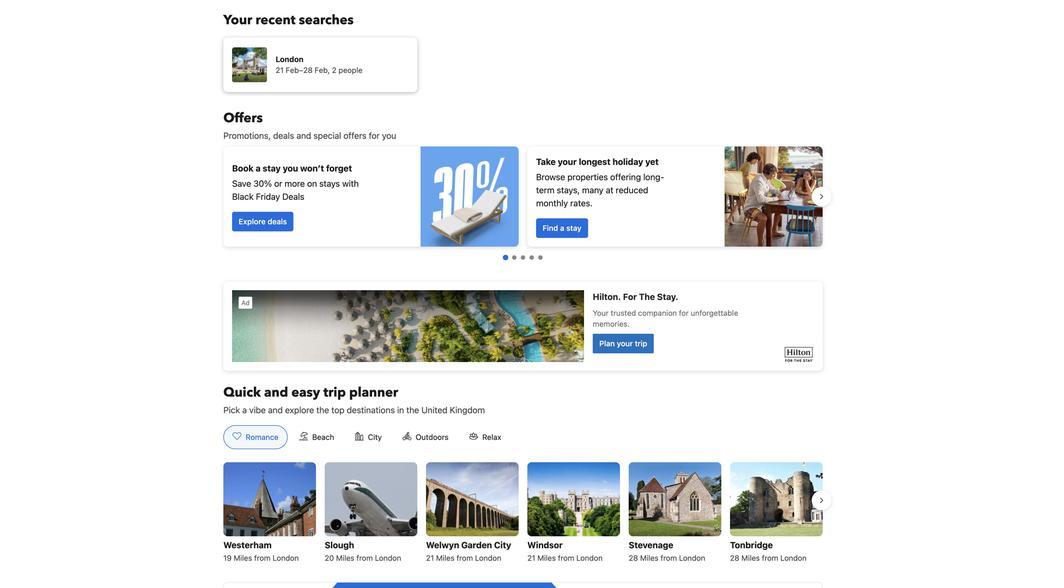 Task type: vqa. For each thing, say whether or not it's contained in the screenshot.


Task type: locate. For each thing, give the bounding box(es) containing it.
from right 20
[[357, 554, 373, 563]]

from for windsor
[[558, 554, 575, 563]]

city button
[[346, 426, 391, 450]]

from inside windsor 21 miles from london
[[558, 554, 575, 563]]

28 for tonbridge
[[730, 554, 740, 563]]

a right book
[[256, 163, 261, 174]]

tonbridge
[[730, 541, 773, 551]]

longest
[[579, 157, 611, 167]]

search for black friday deals on stays image
[[421, 147, 519, 247]]

miles down windsor
[[538, 554, 556, 563]]

city right garden
[[494, 541, 512, 551]]

long-
[[644, 172, 665, 182]]

miles inside stevenage 28 miles from london
[[640, 554, 659, 563]]

from for westerham
[[254, 554, 271, 563]]

kingdom
[[450, 405, 485, 416]]

stay up or
[[263, 163, 281, 174]]

you
[[382, 131, 397, 141], [283, 163, 298, 174]]

from down garden
[[457, 554, 473, 563]]

28
[[629, 554, 638, 563], [730, 554, 740, 563]]

21 left feb–28
[[276, 66, 284, 75]]

2 28 from the left
[[730, 554, 740, 563]]

city inside welwyn garden city 21 miles from london
[[494, 541, 512, 551]]

from for tonbridge
[[762, 554, 779, 563]]

0 horizontal spatial 28
[[629, 554, 638, 563]]

2 vertical spatial and
[[268, 405, 283, 416]]

3 from from the left
[[457, 554, 473, 563]]

explore
[[239, 217, 266, 226]]

miles down stevenage
[[640, 554, 659, 563]]

windsor 21 miles from london
[[528, 541, 603, 563]]

28 inside tonbridge 28 miles from london
[[730, 554, 740, 563]]

the right in
[[407, 405, 419, 416]]

city inside button
[[368, 433, 382, 442]]

deals right promotions,
[[273, 131, 294, 141]]

london for windsor
[[577, 554, 603, 563]]

explore deals link
[[232, 212, 294, 232]]

london
[[276, 55, 304, 64], [273, 554, 299, 563], [375, 554, 401, 563], [475, 554, 502, 563], [577, 554, 603, 563], [679, 554, 706, 563], [781, 554, 807, 563]]

london for westerham
[[273, 554, 299, 563]]

from inside slough 20 miles from london
[[357, 554, 373, 563]]

a right find
[[560, 224, 565, 233]]

21 inside windsor 21 miles from london
[[528, 554, 536, 563]]

1 horizontal spatial 28
[[730, 554, 740, 563]]

28 down stevenage
[[629, 554, 638, 563]]

21 down welwyn
[[426, 554, 434, 563]]

1 horizontal spatial 21
[[426, 554, 434, 563]]

london inside stevenage 28 miles from london
[[679, 554, 706, 563]]

and right the vibe
[[268, 405, 283, 416]]

2 horizontal spatial a
[[560, 224, 565, 233]]

london inside tonbridge 28 miles from london
[[781, 554, 807, 563]]

book
[[232, 163, 254, 174]]

a inside book a stay you won't forget save 30% or more on stays with black friday deals
[[256, 163, 261, 174]]

28 inside stevenage 28 miles from london
[[629, 554, 638, 563]]

1 28 from the left
[[629, 554, 638, 563]]

21
[[276, 66, 284, 75], [426, 554, 434, 563], [528, 554, 536, 563]]

relax button
[[460, 426, 511, 450]]

miles for stevenage
[[640, 554, 659, 563]]

special
[[314, 131, 341, 141]]

explore deals
[[239, 217, 287, 226]]

in
[[397, 405, 404, 416]]

progress bar
[[503, 255, 543, 261]]

and inside offers promotions, deals and special offers for you
[[297, 131, 311, 141]]

recent
[[256, 11, 296, 29]]

london inside westerham 19 miles from london
[[273, 554, 299, 563]]

0 vertical spatial stay
[[263, 163, 281, 174]]

0 horizontal spatial a
[[242, 405, 247, 416]]

miles for windsor
[[538, 554, 556, 563]]

a
[[256, 163, 261, 174], [560, 224, 565, 233], [242, 405, 247, 416]]

6 from from the left
[[762, 554, 779, 563]]

1 miles from the left
[[234, 554, 252, 563]]

21 down windsor
[[528, 554, 536, 563]]

from down 'tonbridge'
[[762, 554, 779, 563]]

1 vertical spatial region
[[215, 458, 832, 570]]

the
[[317, 405, 329, 416], [407, 405, 419, 416]]

1 vertical spatial city
[[494, 541, 512, 551]]

miles down westerham
[[234, 554, 252, 563]]

outdoors
[[416, 433, 449, 442]]

1 vertical spatial stay
[[567, 224, 582, 233]]

miles inside slough 20 miles from london
[[336, 554, 355, 563]]

4 from from the left
[[558, 554, 575, 563]]

from down westerham
[[254, 554, 271, 563]]

1 vertical spatial a
[[560, 224, 565, 233]]

28 down 'tonbridge'
[[730, 554, 740, 563]]

you inside book a stay you won't forget save 30% or more on stays with black friday deals
[[283, 163, 298, 174]]

feb–28
[[286, 66, 313, 75]]

tab list containing romance
[[215, 426, 520, 450]]

advertisement region
[[224, 282, 823, 371]]

tab list
[[215, 426, 520, 450]]

miles inside tonbridge 28 miles from london
[[742, 554, 760, 563]]

main content containing offers
[[215, 109, 832, 589]]

and
[[297, 131, 311, 141], [264, 384, 288, 402], [268, 405, 283, 416]]

stevenage
[[629, 541, 674, 551]]

from inside stevenage 28 miles from london
[[661, 554, 677, 563]]

feb,
[[315, 66, 330, 75]]

miles
[[234, 554, 252, 563], [336, 554, 355, 563], [436, 554, 455, 563], [538, 554, 556, 563], [640, 554, 659, 563], [742, 554, 760, 563]]

you right the for
[[382, 131, 397, 141]]

5 from from the left
[[661, 554, 677, 563]]

0 vertical spatial a
[[256, 163, 261, 174]]

1 vertical spatial you
[[283, 163, 298, 174]]

0 horizontal spatial 21
[[276, 66, 284, 75]]

4 miles from the left
[[538, 554, 556, 563]]

3 miles from the left
[[436, 554, 455, 563]]

2 miles from the left
[[336, 554, 355, 563]]

21 inside london 21 feb–28 feb, 2 people
[[276, 66, 284, 75]]

you inside offers promotions, deals and special offers for you
[[382, 131, 397, 141]]

deals
[[273, 131, 294, 141], [268, 217, 287, 226]]

stay inside book a stay you won't forget save 30% or more on stays with black friday deals
[[263, 163, 281, 174]]

find
[[543, 224, 558, 233]]

1 from from the left
[[254, 554, 271, 563]]

from inside tonbridge 28 miles from london
[[762, 554, 779, 563]]

london inside london 21 feb–28 feb, 2 people
[[276, 55, 304, 64]]

0 vertical spatial region
[[215, 142, 832, 251]]

deals inside offers promotions, deals and special offers for you
[[273, 131, 294, 141]]

main content
[[215, 109, 832, 589]]

from down windsor
[[558, 554, 575, 563]]

the left top
[[317, 405, 329, 416]]

city down destinations
[[368, 433, 382, 442]]

1 horizontal spatial city
[[494, 541, 512, 551]]

miles down welwyn
[[436, 554, 455, 563]]

offering
[[611, 172, 641, 182]]

2 horizontal spatial 21
[[528, 554, 536, 563]]

your
[[558, 157, 577, 167]]

and left special
[[297, 131, 311, 141]]

london for slough
[[375, 554, 401, 563]]

miles down slough
[[336, 554, 355, 563]]

6 miles from the left
[[742, 554, 760, 563]]

deals
[[282, 192, 305, 202]]

0 vertical spatial city
[[368, 433, 382, 442]]

0 vertical spatial deals
[[273, 131, 294, 141]]

miles inside westerham 19 miles from london
[[234, 554, 252, 563]]

london inside windsor 21 miles from london
[[577, 554, 603, 563]]

2 region from the top
[[215, 458, 832, 570]]

region
[[215, 142, 832, 251], [215, 458, 832, 570]]

0 horizontal spatial stay
[[263, 163, 281, 174]]

city
[[368, 433, 382, 442], [494, 541, 512, 551]]

5 miles from the left
[[640, 554, 659, 563]]

region containing take your longest holiday yet
[[215, 142, 832, 251]]

you up 'more'
[[283, 163, 298, 174]]

1 horizontal spatial the
[[407, 405, 419, 416]]

0 vertical spatial and
[[297, 131, 311, 141]]

0 horizontal spatial city
[[368, 433, 382, 442]]

with
[[342, 179, 359, 189]]

london 21 feb–28 feb, 2 people
[[276, 55, 363, 75]]

1 horizontal spatial stay
[[567, 224, 582, 233]]

monthly
[[536, 198, 568, 209]]

1 horizontal spatial a
[[256, 163, 261, 174]]

1 vertical spatial deals
[[268, 217, 287, 226]]

holiday
[[613, 157, 644, 167]]

or
[[274, 179, 283, 189]]

1 vertical spatial and
[[264, 384, 288, 402]]

from down stevenage
[[661, 554, 677, 563]]

0 horizontal spatial the
[[317, 405, 329, 416]]

1 horizontal spatial you
[[382, 131, 397, 141]]

stay right find
[[567, 224, 582, 233]]

miles for westerham
[[234, 554, 252, 563]]

tonbridge 28 miles from london
[[730, 541, 807, 563]]

1 region from the top
[[215, 142, 832, 251]]

miles inside windsor 21 miles from london
[[538, 554, 556, 563]]

deals right 'explore'
[[268, 217, 287, 226]]

stay for find
[[567, 224, 582, 233]]

miles down 'tonbridge'
[[742, 554, 760, 563]]

london inside slough 20 miles from london
[[375, 554, 401, 563]]

0 vertical spatial you
[[382, 131, 397, 141]]

stay
[[263, 163, 281, 174], [567, 224, 582, 233]]

your
[[224, 11, 252, 29]]

21 for london
[[276, 66, 284, 75]]

and up the vibe
[[264, 384, 288, 402]]

united
[[422, 405, 448, 416]]

beach
[[312, 433, 334, 442]]

welwyn
[[426, 541, 459, 551]]

2 from from the left
[[357, 554, 373, 563]]

your recent searches
[[224, 11, 354, 29]]

2 vertical spatial a
[[242, 405, 247, 416]]

from
[[254, 554, 271, 563], [357, 554, 373, 563], [457, 554, 473, 563], [558, 554, 575, 563], [661, 554, 677, 563], [762, 554, 779, 563]]

slough
[[325, 541, 354, 551]]

a left the vibe
[[242, 405, 247, 416]]

0 horizontal spatial you
[[283, 163, 298, 174]]

2 the from the left
[[407, 405, 419, 416]]

from inside westerham 19 miles from london
[[254, 554, 271, 563]]

won't
[[300, 163, 324, 174]]



Task type: describe. For each thing, give the bounding box(es) containing it.
planner
[[349, 384, 398, 402]]

take your longest holiday yet browse properties offering long- term stays, many at reduced monthly rates.
[[536, 157, 665, 209]]

2
[[332, 66, 337, 75]]

london for tonbridge
[[781, 554, 807, 563]]

find a stay
[[543, 224, 582, 233]]

london inside welwyn garden city 21 miles from london
[[475, 554, 502, 563]]

rates.
[[571, 198, 593, 209]]

1 the from the left
[[317, 405, 329, 416]]

for
[[369, 131, 380, 141]]

offers
[[344, 131, 367, 141]]

tab list inside 'main content'
[[215, 426, 520, 450]]

forget
[[326, 163, 352, 174]]

many
[[582, 185, 604, 195]]

black
[[232, 192, 254, 202]]

westerham 19 miles from london
[[224, 541, 299, 563]]

westerham
[[224, 541, 272, 551]]

miles inside welwyn garden city 21 miles from london
[[436, 554, 455, 563]]

properties
[[568, 172, 608, 182]]

london for stevenage
[[679, 554, 706, 563]]

21 for windsor
[[528, 554, 536, 563]]

promotions,
[[224, 131, 271, 141]]

vibe
[[249, 405, 266, 416]]

from inside welwyn garden city 21 miles from london
[[457, 554, 473, 563]]

stays
[[320, 179, 340, 189]]

take
[[536, 157, 556, 167]]

offers
[[224, 109, 263, 127]]

offers promotions, deals and special offers for you
[[224, 109, 397, 141]]

region containing westerham
[[215, 458, 832, 570]]

quick and easy trip planner pick a vibe and explore the top destinations in the united kingdom
[[224, 384, 485, 416]]

pick
[[224, 405, 240, 416]]

a for book
[[256, 163, 261, 174]]

28 for stevenage
[[629, 554, 638, 563]]

people
[[339, 66, 363, 75]]

garden
[[462, 541, 492, 551]]

miles for slough
[[336, 554, 355, 563]]

miles for tonbridge
[[742, 554, 760, 563]]

welwyn garden city 21 miles from london
[[426, 541, 512, 563]]

beach button
[[290, 426, 344, 450]]

destinations
[[347, 405, 395, 416]]

book a stay you won't forget save 30% or more on stays with black friday deals
[[232, 163, 359, 202]]

30%
[[254, 179, 272, 189]]

from for slough
[[357, 554, 373, 563]]

find a stay link
[[536, 219, 588, 238]]

on
[[307, 179, 317, 189]]

save
[[232, 179, 251, 189]]

more
[[285, 179, 305, 189]]

a inside 'quick and easy trip planner pick a vibe and explore the top destinations in the united kingdom'
[[242, 405, 247, 416]]

trip
[[324, 384, 346, 402]]

yet
[[646, 157, 659, 167]]

19
[[224, 554, 232, 563]]

explore
[[285, 405, 314, 416]]

stays,
[[557, 185, 580, 195]]

quick
[[224, 384, 261, 402]]

relax
[[483, 433, 502, 442]]

at
[[606, 185, 614, 195]]

20
[[325, 554, 334, 563]]

progress bar inside 'main content'
[[503, 255, 543, 261]]

stevenage 28 miles from london
[[629, 541, 706, 563]]

stay for book
[[263, 163, 281, 174]]

from for stevenage
[[661, 554, 677, 563]]

windsor
[[528, 541, 563, 551]]

browse
[[536, 172, 565, 182]]

a for find
[[560, 224, 565, 233]]

searches
[[299, 11, 354, 29]]

romance button
[[224, 426, 288, 450]]

friday
[[256, 192, 280, 202]]

romance
[[246, 433, 279, 442]]

easy
[[292, 384, 320, 402]]

top
[[332, 405, 345, 416]]

slough 20 miles from london
[[325, 541, 401, 563]]

21 inside welwyn garden city 21 miles from london
[[426, 554, 434, 563]]

term
[[536, 185, 555, 195]]

reduced
[[616, 185, 649, 195]]

outdoors button
[[394, 426, 458, 450]]

take your longest holiday yet image
[[725, 147, 823, 247]]



